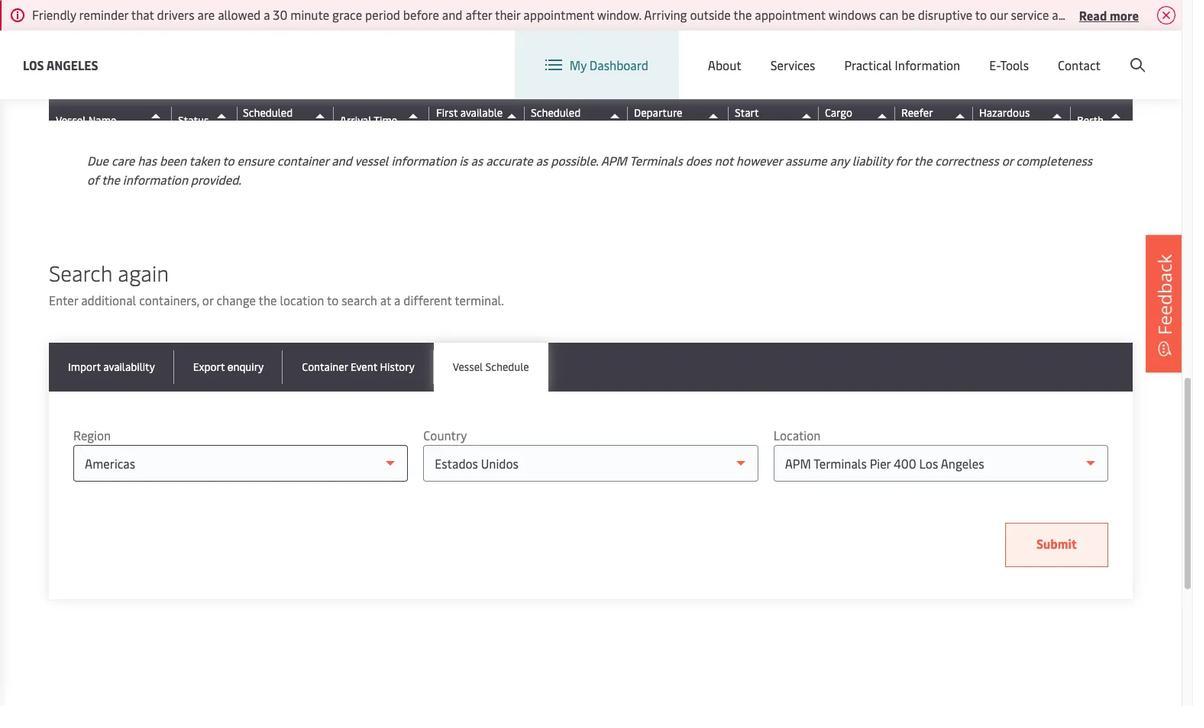 Task type: vqa. For each thing, say whether or not it's contained in the screenshot.
Arrival Time
yes



Task type: locate. For each thing, give the bounding box(es) containing it.
| up name
[[97, 99, 99, 112]]

2 as from the left
[[536, 152, 548, 169]]

0 horizontal spatial a
[[264, 6, 270, 23]]

inbound inside inbound 08:00
[[178, 89, 223, 104]]

3 cutoff from the left
[[979, 120, 1010, 134]]

16:00 for 10/23/23
[[531, 37, 558, 51]]

0 horizontal spatial and
[[332, 152, 352, 169]]

0 horizontal spatial or
[[202, 292, 214, 309]]

0 horizontal spatial as
[[471, 152, 483, 169]]

inbound for inbound
[[178, 29, 223, 44]]

vessel inside tab list
[[453, 360, 483, 374]]

care
[[111, 152, 135, 169]]

menu
[[925, 45, 957, 61]]

departure inside scheduled departure
[[531, 120, 579, 134]]

terminal.
[[455, 292, 504, 309]]

1 horizontal spatial appointment
[[755, 6, 826, 23]]

appointment
[[524, 6, 594, 23], [755, 6, 826, 23]]

and left after
[[442, 6, 463, 23]]

1 10/19/23 from the left
[[243, 21, 286, 36]]

1 cutoff from the left
[[825, 120, 856, 134]]

window.
[[597, 6, 642, 23]]

reminder
[[79, 6, 128, 23]]

for
[[895, 152, 911, 169]]

to
[[975, 6, 987, 23], [223, 152, 234, 169], [327, 292, 339, 309]]

1 horizontal spatial as
[[536, 152, 548, 169]]

have
[[1076, 6, 1101, 23]]

2 scheduled from the left
[[531, 105, 581, 120]]

0 vertical spatial a
[[264, 6, 270, 23]]

2 vertical spatial to
[[327, 292, 339, 309]]

16:00 inside the 10/19/23 16:00
[[531, 37, 558, 51]]

appointment right their
[[524, 6, 594, 23]]

0 horizontal spatial vessel
[[56, 113, 86, 127]]

disruptive
[[918, 6, 973, 23]]

departure up possible.
[[531, 120, 579, 134]]

10/19/23 for 10/19/23
[[243, 21, 286, 36]]

10/19/23
[[243, 21, 286, 36], [531, 21, 573, 36]]

0 horizontal spatial scheduled
[[243, 105, 293, 120]]

10/19/23 up my
[[531, 21, 573, 36]]

time up terminals
[[634, 120, 658, 134]]

allowed
[[218, 6, 261, 23]]

1 horizontal spatial |
[[109, 46, 111, 58]]

10/24/23 16:00 down dashboard
[[634, 82, 678, 112]]

1 vertical spatial information
[[123, 171, 188, 188]]

any
[[830, 152, 849, 169]]

1 vertical spatial location
[[774, 427, 821, 444]]

departure
[[634, 105, 683, 120], [531, 120, 579, 134]]

a
[[264, 6, 270, 23], [394, 292, 401, 309]]

and
[[442, 6, 463, 23], [1052, 6, 1073, 23], [332, 152, 352, 169]]

/
[[1062, 45, 1067, 61]]

0 horizontal spatial 10/24/23
[[531, 82, 575, 96]]

as right is
[[471, 152, 483, 169]]

start receive date button
[[735, 105, 815, 134]]

to inside due care has been taken to ensure container and vessel information is as accurate as possible. apm terminals does not however assume any liability for the correctness or completeness of the information provided.
[[223, 152, 234, 169]]

1 horizontal spatial 10/24/23 16:00
[[634, 82, 678, 112]]

1 vertical spatial |
[[97, 99, 99, 112]]

0 horizontal spatial appointment
[[524, 6, 594, 23]]

0 vertical spatial |
[[109, 46, 111, 58]]

1 horizontal spatial to
[[327, 292, 339, 309]]

and left have
[[1052, 6, 1073, 23]]

0 vertical spatial vessel
[[56, 113, 86, 127]]

| inside button
[[97, 99, 99, 112]]

to up provided.
[[223, 152, 234, 169]]

available
[[460, 105, 503, 120]]

time inside departure time
[[634, 120, 658, 134]]

338n
[[84, 46, 106, 58]]

1 appointment from the left
[[524, 6, 594, 23]]

information down has
[[123, 171, 188, 188]]

time up vessel
[[374, 113, 397, 127]]

2 10/19/23 from the left
[[531, 21, 573, 36]]

0 horizontal spatial arrival
[[243, 120, 274, 134]]

08:00 right status button
[[243, 97, 273, 112]]

departure inside button
[[634, 105, 683, 120]]

1 inbound from the top
[[178, 29, 223, 44]]

the
[[734, 6, 752, 23], [914, 152, 932, 169], [102, 171, 120, 188], [259, 292, 277, 309]]

tab list
[[49, 343, 1133, 392]]

export
[[193, 360, 225, 374]]

1 08:00 from the left
[[243, 97, 273, 112]]

arrival up ensure
[[243, 120, 274, 134]]

vessel
[[56, 113, 86, 127], [453, 360, 483, 374]]

a inside 'search again enter additional containers, or change the location to search at a different terminal.'
[[394, 292, 401, 309]]

scheduled up ensure
[[243, 105, 293, 120]]

0 horizontal spatial cutoff
[[825, 120, 856, 134]]

read
[[1079, 6, 1107, 23]]

time inside button
[[374, 113, 397, 127]]

2 inbound from the top
[[178, 89, 223, 104]]

08:00 inside inbound 08:00
[[243, 97, 273, 112]]

or inside 'search again enter additional containers, or change the location to search at a different terminal.'
[[202, 292, 214, 309]]

to inside 'search again enter additional containers, or change the location to search at a different terminal.'
[[327, 292, 339, 309]]

ensure
[[237, 152, 274, 169]]

16:00 for 10/24/23
[[531, 97, 558, 112]]

2 horizontal spatial to
[[975, 6, 987, 23]]

liability
[[852, 152, 892, 169]]

scheduled inside scheduled arrival button
[[243, 105, 293, 120]]

cutoff up 'correctness'
[[979, 120, 1010, 134]]

еnquiry
[[227, 360, 264, 374]]

vessel schedule button
[[434, 343, 548, 392]]

account
[[1108, 45, 1153, 61]]

1 horizontal spatial departure
[[634, 105, 683, 120]]

1 horizontal spatial cutoff
[[901, 120, 932, 134]]

cutoff inside hazardous cutoff
[[979, 120, 1010, 134]]

2x up vessel name
[[84, 99, 95, 112]]

as
[[471, 152, 483, 169], [536, 152, 548, 169]]

2x
[[84, 99, 95, 112], [101, 99, 112, 112]]

2 horizontal spatial and
[[1052, 6, 1073, 23]]

16:00
[[531, 37, 558, 51], [531, 97, 558, 112], [634, 97, 661, 112]]

and left vessel
[[332, 152, 352, 169]]

cutoff inside button
[[825, 120, 856, 134]]

1 horizontal spatial a
[[394, 292, 401, 309]]

a left the 30
[[264, 6, 270, 23]]

arrival up vessel
[[340, 113, 371, 127]]

1 horizontal spatial or
[[1002, 152, 1013, 169]]

0 horizontal spatial 10/19/23
[[243, 21, 286, 36]]

accurate
[[486, 152, 533, 169]]

0 horizontal spatial 2x
[[84, 99, 95, 112]]

import
[[68, 360, 101, 374]]

is
[[459, 152, 468, 169]]

the right change
[[259, 292, 277, 309]]

global menu button
[[854, 30, 972, 76]]

not
[[715, 152, 733, 169]]

inbound down are
[[178, 29, 223, 44]]

10/19/23 left minute
[[243, 21, 286, 36]]

cutoff up any
[[825, 120, 856, 134]]

friendly
[[32, 6, 76, 23]]

1 horizontal spatial 10/24/23
[[634, 82, 678, 96]]

inbound
[[178, 29, 223, 44], [178, 89, 223, 104]]

0 horizontal spatial 08:00
[[243, 97, 273, 112]]

10/24/23 up departure time
[[634, 82, 678, 96]]

location
[[791, 44, 838, 61], [774, 427, 821, 444]]

10/24/23 up scheduled departure
[[531, 82, 575, 96]]

0 horizontal spatial departure
[[531, 120, 579, 134]]

vessel left schedule
[[453, 360, 483, 374]]

1 scheduled from the left
[[243, 105, 293, 120]]

and inside due care has been taken to ensure container and vessel information is as accurate as possible. apm terminals does not however assume any liability for the correctness or completeness of the information provided.
[[332, 152, 352, 169]]

additional
[[81, 292, 136, 309]]

information left is
[[391, 152, 456, 169]]

0 horizontal spatial 10/24/23 16:00
[[531, 82, 575, 112]]

0 vertical spatial information
[[391, 152, 456, 169]]

to left "search"
[[327, 292, 339, 309]]

to left our
[[975, 6, 987, 23]]

10/24/23 16:00
[[531, 82, 575, 112], [634, 82, 678, 112]]

1 2x from the left
[[84, 99, 95, 112]]

login / create account link
[[1001, 31, 1153, 76]]

scheduled up possible.
[[531, 105, 581, 120]]

1 horizontal spatial 2x
[[101, 99, 112, 112]]

the inside 'search again enter additional containers, or change the location to search at a different terminal.'
[[259, 292, 277, 309]]

| left '341s' on the top of the page
[[109, 46, 111, 58]]

arrival
[[340, 113, 371, 127], [243, 120, 274, 134]]

inbound 08:00
[[178, 89, 273, 112]]

cutoff inside reefer cutoff
[[901, 120, 932, 134]]

or left change
[[202, 292, 214, 309]]

however
[[736, 152, 782, 169]]

inbound up status button
[[178, 89, 223, 104]]

more
[[1110, 6, 1139, 23]]

read more button
[[1079, 5, 1139, 24]]

1 vertical spatial a
[[394, 292, 401, 309]]

after
[[466, 6, 492, 23]]

1 horizontal spatial time
[[634, 120, 658, 134]]

cutoff
[[825, 120, 856, 134], [901, 120, 932, 134], [979, 120, 1010, 134]]

completeness
[[1016, 152, 1092, 169]]

vessel down 2x | 2x on the top of the page
[[56, 113, 86, 127]]

1 horizontal spatial 10/19/23
[[531, 21, 573, 36]]

0 horizontal spatial time
[[374, 113, 397, 127]]

1 vertical spatial to
[[223, 152, 234, 169]]

due
[[87, 152, 108, 169]]

0 horizontal spatial information
[[123, 171, 188, 188]]

a right at on the left top of the page
[[394, 292, 401, 309]]

search
[[49, 258, 112, 287]]

1 vertical spatial vessel
[[453, 360, 483, 374]]

my dashboard button
[[545, 31, 648, 99]]

1 as from the left
[[471, 152, 483, 169]]

close alert image
[[1157, 6, 1176, 24]]

1 vertical spatial inbound
[[178, 89, 223, 104]]

contact
[[1058, 57, 1101, 73]]

vessel for vessel name
[[56, 113, 86, 127]]

cutoff for cargo
[[825, 120, 856, 134]]

0 vertical spatial inbound
[[178, 29, 223, 44]]

information
[[391, 152, 456, 169], [123, 171, 188, 188]]

as right accurate
[[536, 152, 548, 169]]

arrival time
[[340, 113, 397, 127]]

vessel name
[[56, 113, 116, 127]]

negative
[[1104, 6, 1151, 23]]

cutoff up the for
[[901, 120, 932, 134]]

2x up name
[[101, 99, 112, 112]]

1 horizontal spatial information
[[391, 152, 456, 169]]

2 10/24/23 from the left
[[634, 82, 678, 96]]

practical information button
[[844, 31, 960, 99]]

08:00
[[243, 97, 273, 112], [340, 97, 370, 112]]

time
[[374, 113, 397, 127], [634, 120, 658, 134]]

1 horizontal spatial scheduled
[[531, 105, 581, 120]]

2 cutoff from the left
[[901, 120, 932, 134]]

2 horizontal spatial cutoff
[[979, 120, 1010, 134]]

1 horizontal spatial vessel
[[453, 360, 483, 374]]

scheduled inside scheduled departure button
[[531, 105, 581, 120]]

vessel name button
[[56, 108, 168, 132]]

tab list containing import availability
[[49, 343, 1133, 392]]

appointment up switch location
[[755, 6, 826, 23]]

2x | 2x
[[84, 99, 112, 112]]

enter
[[49, 292, 78, 309]]

0 horizontal spatial to
[[223, 152, 234, 169]]

receive
[[735, 120, 771, 134]]

08:00 up arrival time on the top
[[340, 97, 370, 112]]

or right 'correctness'
[[1002, 152, 1013, 169]]

e-tools
[[989, 57, 1029, 73]]

inbound for inbound 08:00
[[178, 89, 223, 104]]

vessel schedule
[[453, 360, 529, 374]]

practical
[[844, 57, 892, 73]]

due care has been taken to ensure container and vessel information is as accurate as possible. apm terminals does not however assume any liability for the correctness or completeness of the information provided.
[[87, 152, 1092, 188]]

1 vertical spatial or
[[202, 292, 214, 309]]

0 horizontal spatial |
[[97, 99, 99, 112]]

outside
[[690, 6, 731, 23]]

switch
[[752, 44, 788, 61]]

the right of at the left top of the page
[[102, 171, 120, 188]]

10/24/23 16:00 down my
[[531, 82, 575, 112]]

berth button
[[1077, 108, 1128, 132]]

my
[[570, 57, 587, 73]]

departure up terminals
[[634, 105, 683, 120]]

1 horizontal spatial 08:00
[[340, 97, 370, 112]]

2 2x from the left
[[101, 99, 112, 112]]

0 vertical spatial or
[[1002, 152, 1013, 169]]

departure time button
[[634, 105, 725, 134]]

about
[[708, 57, 742, 73]]



Task type: describe. For each thing, give the bounding box(es) containing it.
2 08:00 from the left
[[340, 97, 370, 112]]

first available date button
[[436, 105, 521, 134]]

login
[[1029, 45, 1059, 61]]

scheduled departure
[[531, 105, 581, 134]]

341s
[[113, 46, 132, 58]]

| inside maersk copenhagen 338n | 341s
[[109, 46, 111, 58]]

0 vertical spatial location
[[791, 44, 838, 61]]

vessel for vessel schedule
[[453, 360, 483, 374]]

the right the for
[[914, 152, 932, 169]]

assume
[[785, 152, 827, 169]]

date
[[774, 120, 796, 134]]

status button
[[178, 108, 234, 132]]

region
[[73, 427, 111, 444]]

services
[[771, 57, 815, 73]]

e-
[[989, 57, 1000, 73]]

vessel
[[355, 152, 388, 169]]

export еnquiry
[[193, 360, 264, 374]]

10/19/23 16:00
[[531, 21, 573, 51]]

status
[[178, 113, 209, 127]]

reefer cutoff button
[[901, 105, 969, 134]]

our
[[990, 6, 1008, 23]]

2 10/24/23 16:00 from the left
[[634, 82, 678, 112]]

time for arrival time
[[374, 113, 397, 127]]

friendly reminder that drivers are allowed a 30 minute grace period before and after their appointment window. arriving outside the appointment windows can be disruptive to our service and have negative impacts
[[32, 6, 1193, 23]]

time for departure time
[[634, 120, 658, 134]]

import availability
[[68, 360, 155, 374]]

start
[[735, 105, 759, 120]]

country
[[423, 427, 467, 444]]

can
[[879, 6, 899, 23]]

different
[[404, 292, 452, 309]]

submit
[[1037, 536, 1077, 552]]

angeles
[[46, 56, 98, 73]]

hazardous cutoff
[[979, 105, 1030, 134]]

has
[[138, 152, 157, 169]]

scheduled arrival button
[[243, 105, 330, 134]]

hazardous cutoff button
[[979, 105, 1067, 134]]

1 10/24/23 16:00 from the left
[[531, 82, 575, 112]]

10/19/23 for 10/19/23 16:00
[[531, 21, 573, 36]]

services button
[[771, 31, 815, 99]]

container
[[277, 152, 329, 169]]

container
[[302, 360, 348, 374]]

history
[[380, 360, 415, 374]]

1 10/24/23 from the left
[[531, 82, 575, 96]]

service
[[1011, 6, 1049, 23]]

name
[[88, 113, 116, 127]]

their
[[495, 6, 521, 23]]

taken
[[189, 152, 220, 169]]

scheduled arrival
[[243, 105, 293, 134]]

or inside due care has been taken to ensure container and vessel information is as accurate as possible. apm terminals does not however assume any liability for the correctness or completeness of the information provided.
[[1002, 152, 1013, 169]]

global menu
[[887, 45, 957, 61]]

start receive date
[[735, 105, 796, 134]]

0 vertical spatial to
[[975, 6, 987, 23]]

global
[[887, 45, 922, 61]]

10/21/23
[[340, 21, 382, 36]]

date
[[436, 120, 458, 134]]

again
[[118, 258, 169, 287]]

hazardous
[[979, 105, 1030, 120]]

switch location button
[[727, 44, 838, 61]]

create
[[1070, 45, 1105, 61]]

the right outside
[[734, 6, 752, 23]]

e-tools button
[[989, 31, 1029, 99]]

first available date
[[436, 105, 503, 134]]

grace
[[332, 6, 362, 23]]

are
[[197, 6, 215, 23]]

availability
[[103, 360, 155, 374]]

at
[[380, 292, 391, 309]]

login / create account
[[1029, 45, 1153, 61]]

scheduled for departure
[[531, 105, 581, 120]]

1 horizontal spatial and
[[442, 6, 463, 23]]

schedule
[[485, 360, 529, 374]]

departure time
[[634, 105, 683, 134]]

export еnquiry button
[[174, 343, 283, 392]]

arrival inside scheduled arrival
[[243, 120, 274, 134]]

cutoff for hazardous
[[979, 120, 1010, 134]]

arriving
[[644, 6, 687, 23]]

cargo cutoff button
[[825, 105, 892, 134]]

2x | 2x button
[[57, 83, 154, 112]]

los angeles link
[[23, 55, 98, 74]]

1 horizontal spatial arrival
[[340, 113, 371, 127]]

search again enter additional containers, or change the location to search at a different terminal.
[[49, 258, 504, 309]]

search
[[342, 292, 377, 309]]

does
[[686, 152, 712, 169]]

los
[[23, 56, 44, 73]]

feedback button
[[1146, 235, 1184, 372]]

scheduled for arrival
[[243, 105, 293, 120]]

windows
[[829, 6, 877, 23]]

about button
[[708, 31, 742, 99]]

be
[[902, 6, 915, 23]]

maersk copenhagen 338n | 341s
[[84, 16, 142, 58]]

event
[[351, 360, 377, 374]]

2 appointment from the left
[[755, 6, 826, 23]]

containers,
[[139, 292, 199, 309]]

impacts
[[1154, 6, 1193, 23]]

cutoff for reefer
[[901, 120, 932, 134]]



